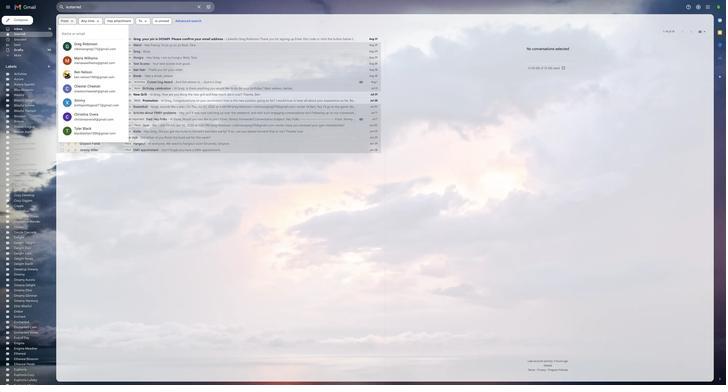 Task type: vqa. For each thing, say whether or not it's contained in the screenshot.


Task type: describe. For each thing, give the bounding box(es) containing it.
important
[[147, 131, 160, 134]]

greg, up your
[[170, 62, 178, 66]]

1 horizontal spatial and
[[279, 124, 285, 128]]

attachment
[[127, 21, 146, 26]]

at left 4:48
[[240, 117, 243, 121]]

fwd:
[[163, 130, 170, 135]]

2 horizontal spatial so
[[379, 110, 382, 114]]

peace
[[29, 198, 38, 202]]

you up how
[[234, 96, 239, 101]]

28 for how
[[417, 110, 420, 114]]

would
[[203, 130, 213, 135]]

advanced search options image
[[227, 3, 237, 12]]

inbox greg - body
[[139, 55, 167, 59]]

did
[[176, 144, 181, 149]]

get
[[189, 144, 194, 149]]

row containing brad klo
[[63, 88, 424, 95]]

articles
[[441, 124, 453, 128]]

3 aug 28 from the top
[[411, 83, 420, 86]]

inbox invite - hey greg, did you get the invite to ahmed's bachelor party? if so, can you please forward that to me? thanks! ican
[[139, 144, 337, 149]]

aurora up bubbles delight link
[[29, 156, 39, 161]]

0 horizontal spatial enigma
[[16, 380, 27, 384]]

ya'll
[[206, 124, 212, 128]]

Search mail text field
[[73, 5, 215, 10]]

bliss blossom
[[16, 98, 37, 102]]

breeze for breeze enigma
[[16, 139, 26, 143]]

not important switch
[[81, 151, 86, 156]]

2 yo from the left
[[188, 48, 192, 53]]

hey left ya'll at the top left of the page
[[199, 124, 205, 128]]

2 up from the left
[[362, 124, 366, 128]]

delight link
[[16, 262, 27, 267]]

wander
[[33, 245, 45, 249]]

the right and
[[202, 89, 208, 94]]

1 vertical spatial <robinsongreg175@gmail.com>
[[258, 137, 306, 142]]

nelson for ben nelson ben.nelson1980@gmail.com
[[90, 78, 103, 83]]

inbox for weird
[[139, 48, 146, 52]]

2 aug 29 from the top
[[411, 55, 420, 59]]

delight down dreamy aurora link
[[28, 315, 39, 319]]

calm link
[[16, 168, 24, 173]]

row containing ben nelson
[[63, 102, 424, 109]]

greg, up liking
[[197, 96, 206, 101]]

at left the 1:00 at left top
[[217, 137, 220, 142]]

snoozed
[[16, 42, 29, 46]]

2 horizontal spatial conversations
[[592, 52, 617, 57]]

our
[[372, 124, 377, 128]]

dreamy glimmer
[[16, 327, 41, 331]]

tara schultz for test
[[89, 69, 108, 73]]

ben for ben , me 3
[[89, 117, 95, 121]]

2 horizontal spatial a
[[214, 165, 216, 169]]

you down did
[[177, 151, 182, 155]]

5 29 from the top
[[417, 151, 420, 155]]

row containing linkedin messages
[[63, 40, 424, 47]]

0 vertical spatial me
[[96, 117, 101, 121]]

important according to google magic. switch for cutest dog award
[[81, 89, 86, 94]]

quinn's
[[227, 89, 238, 94]]

is unread button
[[169, 20, 191, 27]]

1 crystalline from the top
[[16, 233, 32, 237]]

jul up was
[[220, 117, 225, 121]]

gym
[[355, 137, 361, 142]]

jul for hi greg, how are you liking the new grill and how much did it cost? thanks, ben
[[412, 103, 416, 107]]

0 horizontal spatial i
[[176, 137, 177, 142]]

plan.
[[199, 117, 207, 121]]

dreamy for dreamy delight
[[16, 315, 28, 319]]

dreamy for dreamy glimmer
[[16, 327, 28, 331]]

hungry
[[148, 62, 160, 66]]

aug 1
[[413, 90, 420, 93]]

greg robinson robinsongreg175@gmail.com
[[83, 47, 129, 57]]

pm right 4:33
[[450, 117, 455, 121]]

you left have
[[199, 165, 205, 169]]

club
[[146, 151, 153, 155]]

0 horizontal spatial wrote:
[[307, 137, 317, 142]]

1 enchanted from the top
[[16, 356, 32, 361]]

dreamy delight
[[16, 315, 39, 319]]

your up "thanks,"
[[271, 96, 278, 101]]

0 horizontal spatial how
[[180, 103, 187, 107]]

dreamy for dreamy aurora
[[16, 309, 28, 314]]

0 vertical spatial enigma
[[27, 139, 39, 143]]

greg, up the weird
[[148, 41, 157, 46]]

you up break,
[[175, 76, 181, 80]]

greg, down celebration
[[171, 103, 179, 107]]

2 folks from the left
[[325, 130, 333, 135]]

inbox for nah
[[139, 76, 146, 79]]

dazzle for dazzle
[[16, 250, 26, 255]]

1 horizontal spatial for
[[213, 151, 217, 155]]

the down it
[[259, 110, 265, 114]]

1 ican from the left
[[89, 144, 95, 149]]

1 horizontal spatial so
[[296, 110, 299, 114]]

cascade grace link
[[16, 180, 39, 184]]

aug for quinn's
[[413, 90, 418, 93]]

best, up good.
[[204, 62, 212, 66]]

tara for test scores
[[89, 69, 95, 73]]

schultz for test scores
[[96, 69, 108, 73]]

cascade for cascade mirage
[[16, 186, 29, 190]]

2 vertical spatial elixir
[[16, 339, 23, 343]]

pin
[[167, 41, 172, 46]]

you left two
[[214, 130, 219, 135]]

inbox weird - hey franny, yo yo yo yo yo best, tara
[[139, 48, 218, 53]]

1 horizontal spatial on
[[367, 124, 371, 128]]

is inside button
[[172, 21, 175, 26]]

tara schultz for greg
[[89, 55, 108, 59]]

your
[[170, 69, 177, 73]]

0 horizontal spatial so
[[187, 62, 190, 66]]

weekend,
[[263, 124, 278, 128]]

order.
[[195, 76, 204, 80]]

1 yo from the left
[[184, 48, 188, 53]]

4 yo from the left
[[198, 48, 201, 53]]

delight up delight lush link
[[16, 274, 27, 278]]

5 row from the top
[[63, 68, 424, 74]]

confirm
[[203, 41, 216, 46]]

1 vertical spatial dewdrop
[[16, 297, 30, 302]]

1 vertical spatial is
[[207, 96, 209, 101]]

new for position
[[266, 110, 272, 114]]

with
[[286, 124, 292, 128]]

important mainly because it was sent directly to you. switch for promotion
[[81, 110, 86, 115]]

pm right 4:26
[[493, 130, 498, 135]]

1 dmv from the left
[[148, 165, 156, 169]]

1 20, from the left
[[226, 117, 231, 121]]

1 horizontal spatial about
[[343, 110, 352, 114]]

2 ican from the left
[[331, 144, 337, 149]]

enigma link
[[16, 380, 27, 384]]

0 horizontal spatial about
[[161, 124, 170, 128]]

search mail image
[[64, 3, 73, 12]]

best, right game.
[[389, 117, 397, 121]]

birthday celebration - hi greg, is there anything you would like to do for your birthday? best wishes, harlow
[[159, 96, 325, 101]]

drafts
[[16, 54, 26, 58]]

time
[[98, 21, 105, 26]]

too!
[[340, 124, 346, 128]]

inbox for test
[[139, 69, 146, 73]]

starred link
[[16, 36, 28, 40]]

at left 4:26
[[482, 130, 485, 135]]

aurora link
[[16, 86, 26, 90]]

breeze enigma
[[16, 139, 39, 143]]

crystalline for wander
[[16, 245, 32, 249]]

sounds
[[178, 117, 189, 121]]

2 gb from the left
[[610, 74, 614, 78]]

forward
[[286, 144, 299, 149]]

aurora down aurora link
[[16, 92, 26, 96]]

aug for order.
[[411, 76, 416, 79]]

cascade inside dazzle cascade link
[[27, 256, 40, 261]]

to right love
[[326, 110, 329, 114]]

2 horizontal spatial about
[[400, 124, 409, 128]]

grill
[[222, 103, 228, 107]]

breeze for breeze link
[[16, 133, 26, 137]]

need
[[191, 158, 199, 162]]

bubbles for delight
[[16, 162, 28, 167]]

pm right the 1:00 at left top
[[228, 137, 233, 142]]

did
[[156, 151, 162, 155]]

hi up the appointment
[[165, 158, 168, 162]]

delight down bubbles aurora link
[[29, 162, 40, 167]]

elixir for dreamy elixir
[[28, 321, 36, 325]]

your up i'll
[[353, 110, 360, 114]]

delight down delight petals 'link'
[[16, 292, 27, 296]]

0 horizontal spatial and
[[229, 103, 235, 107]]

such
[[293, 124, 301, 128]]

delight up the delight elixir link
[[28, 268, 38, 272]]

0.08
[[588, 74, 595, 78]]

franny,
[[167, 48, 179, 53]]

greg inside greg robinson robinsongreg175@gmail.com
[[83, 47, 91, 51]]

your down grill
[[223, 110, 230, 114]]

row containing grayson fields
[[63, 157, 424, 163]]

are
[[188, 103, 193, 107]]

1
[[419, 90, 420, 93]]

0 horizontal spatial conversations
[[317, 124, 339, 128]]

chestercheeetah@gmail.com
[[83, 99, 128, 104]]

row containing ican read
[[63, 143, 424, 150]]

blissful down dreamy harmony "link"
[[24, 339, 35, 343]]

1 vertical spatial would
[[309, 110, 318, 114]]

breeze for breeze zephyr
[[16, 145, 26, 149]]

celebration
[[173, 96, 190, 101]]

dewdrop dreamy link
[[16, 297, 43, 302]]

you right are
[[194, 103, 199, 107]]

maria williams mariaaawilliams@gmail.com
[[83, 63, 128, 72]]

delight down the delight elixir link
[[16, 280, 27, 284]]

29 for hey franny, yo yo yo yo yo best, tara
[[417, 49, 420, 52]]

aurora up dreamy delight
[[28, 309, 39, 314]]

cozy for the cozy link
[[16, 209, 23, 214]]

breeze link
[[16, 133, 26, 137]]

refresh image
[[81, 33, 86, 38]]

aug 29 for best,
[[411, 49, 420, 52]]

tara for greg
[[89, 55, 95, 59]]

15 row from the top
[[63, 136, 424, 143]]

jul up 17
[[419, 117, 424, 121]]

inbox for basketball
[[139, 117, 146, 121]]

important according to google magic. switch for greg
[[81, 55, 86, 60]]

thanks!
[[318, 144, 330, 149]]

best, down confirm
[[202, 48, 210, 53]]

cozy link
[[16, 209, 23, 214]]

row containing birthday celebration
[[63, 95, 424, 102]]

aug for yo
[[411, 49, 416, 52]]

at left 4:33
[[439, 117, 442, 121]]

ocean
[[33, 239, 43, 243]]

0 vertical spatial 31
[[417, 42, 420, 45]]

enchanted for calm
[[16, 362, 32, 366]]

2023 right 30, on the top left
[[208, 137, 216, 142]]

1:00
[[221, 137, 227, 142]]

1 horizontal spatial calm
[[33, 362, 41, 366]]

tara for weird
[[89, 48, 95, 53]]

serene
[[28, 115, 38, 120]]

hi up sounds
[[179, 110, 182, 114]]

0 vertical spatial blossom
[[24, 98, 37, 102]]

0 horizontal spatial on
[[185, 137, 189, 142]]

tyler
[[83, 141, 91, 145]]

pm right 4:48
[[252, 117, 257, 121]]

elixir for delight elixir
[[28, 274, 35, 278]]

jun 29 for ican read
[[411, 144, 420, 148]]

28 for order.
[[417, 76, 420, 79]]

2 grayson from the left
[[242, 158, 255, 162]]

here's
[[421, 124, 431, 128]]

your left gym on the left top of page
[[347, 137, 354, 142]]

work for birthday
[[149, 96, 156, 100]]

0 vertical spatial for
[[182, 76, 186, 80]]

1 horizontal spatial on
[[207, 117, 212, 121]]

no conversations selected main content
[[63, 16, 727, 386]]

cozy dewdrop link
[[16, 215, 38, 220]]

0 vertical spatial on
[[218, 110, 222, 114]]

0.08 gb of 15 gb used
[[588, 74, 623, 78]]

ben up really
[[456, 117, 462, 121]]

002689.
[[177, 41, 190, 46]]

cozy for cozy giggles
[[16, 221, 23, 225]]

inbox for greg
[[139, 55, 146, 59]]

0 vertical spatial of
[[601, 74, 605, 78]]

the up 'our'
[[373, 117, 378, 121]]

row containing ben
[[63, 116, 462, 122]]

jul for hey ya'll it was nice catching up over the weekend, and with such engaging conversations too! following up on our conversations about yimby, here's some articles that really piqued my interest
[[413, 124, 417, 127]]

dreamy elixir
[[16, 321, 36, 325]]

important according to google magic. switch for test scores
[[81, 69, 86, 73]]

aug 28 for order.
[[411, 76, 420, 79]]

the up need
[[192, 151, 198, 155]]

dreamy down starlit
[[31, 297, 43, 302]]

to right go
[[369, 117, 372, 121]]

birthday
[[159, 96, 172, 101]]

2023 up catching
[[231, 117, 239, 121]]

greg, down are
[[183, 110, 192, 114]]

1 vertical spatial robinson
[[266, 117, 280, 121]]

0 horizontal spatial fri,
[[190, 137, 195, 142]]

interest
[[487, 124, 499, 128]]

important according to google magic. switch for greg, your pin is 002689. please confirm your email address
[[81, 41, 86, 46]]

delight down delight lush link
[[16, 286, 27, 290]]

your left pin
[[158, 41, 166, 46]]

this
[[218, 151, 224, 155]]

1 horizontal spatial that
[[453, 124, 460, 128]]

of inside row
[[173, 151, 176, 155]]

aug for hungry.
[[411, 62, 416, 66]]

2 horizontal spatial on
[[406, 117, 411, 121]]

bliss
[[16, 98, 23, 102]]

delight up serene
[[28, 109, 39, 114]]

hey for hey franny, yo yo yo yo yo best, tara
[[161, 48, 167, 53]]

game.
[[379, 117, 388, 121]]

tara for nah nah
[[89, 76, 95, 80]]

hey for hey greg, i am so hungry. best, tara
[[163, 62, 169, 66]]

no
[[586, 52, 591, 57]]

hi down and
[[193, 96, 197, 101]]

jul for hi greg, is there anything you would like to do for your birthday? best wishes, harlow
[[413, 96, 417, 100]]

0 vertical spatial dewdrop
[[24, 215, 38, 220]]

your left email at the top
[[217, 41, 224, 46]]

the right get
[[195, 144, 200, 149]]

crystalline for ocean
[[16, 239, 32, 243]]

unread
[[176, 21, 188, 26]]

hey for hey greg, did you get the invite to ahmed's bachelor party? if so, can you please forward that to me? thanks! ican
[[160, 144, 166, 149]]

3 row from the top
[[63, 54, 424, 61]]

1 bubbles from the top
[[16, 151, 28, 155]]

aurora down activities link
[[16, 86, 26, 90]]

aug for good.
[[411, 69, 416, 73]]

dreamy aurora link
[[16, 309, 39, 314]]

to left join?
[[233, 130, 236, 135]]

cascade for cascade grace
[[16, 180, 29, 184]]

love
[[319, 110, 325, 114]]

2023 right the 16,
[[473, 130, 481, 135]]

2 horizontal spatial like
[[250, 96, 256, 101]]

2 dmv from the left
[[217, 165, 224, 169]]

greg left "jul 20"
[[398, 117, 405, 121]]

tara schultz for weird
[[89, 48, 108, 53]]

2 vertical spatial robinson
[[243, 137, 257, 142]]

to
[[154, 21, 158, 26]]

aug 28 for good.
[[411, 69, 420, 73]]

ben nelson ben.nelson1980@gmail.com
[[83, 78, 127, 88]]

nelson for ben nelson
[[96, 103, 107, 107]]

hey up have
[[318, 130, 324, 135]]

you right the can
[[269, 144, 275, 149]]

0 horizontal spatial yes,
[[169, 137, 176, 142]]

2 nah from the left
[[155, 76, 162, 80]]

dreamy for dreamy harmony
[[16, 333, 28, 337]]

to right invite
[[210, 144, 213, 149]]

31 for hi greg, is there anything you would like to do for your birthday? best wishes, harlow
[[417, 96, 420, 100]]

schultz for nah nah
[[96, 76, 108, 80]]

break,
[[171, 83, 181, 87]]

you left get
[[182, 144, 188, 149]]

important according to google magic. switch for invite
[[81, 144, 86, 149]]

inbox for invite
[[139, 144, 146, 148]]

me for me ,
[[89, 137, 93, 142]]

row containing jeremy miller
[[63, 163, 424, 170]]

activities inside labels navigation
[[16, 80, 30, 84]]

is....
[[220, 89, 226, 94]]

hi up promotion
[[167, 103, 170, 107]]

bachelor
[[228, 144, 242, 149]]

1 vertical spatial like
[[190, 117, 195, 121]]



Task type: locate. For each thing, give the bounding box(es) containing it.
aug for your
[[411, 42, 416, 45]]

aug 29 for tara
[[411, 62, 420, 66]]

inbox inside inbox greg, your pin is 002689. please confirm your email address -
[[139, 42, 146, 45]]

0 horizontal spatial calm
[[16, 168, 24, 173]]

4 tara schultz from the top
[[89, 69, 108, 73]]

ben,
[[345, 117, 352, 121]]

1 gb from the left
[[596, 74, 601, 78]]

wrote: down hear
[[330, 117, 340, 121]]

grayson up jeremy
[[89, 158, 102, 162]]

jul 31 for inbox new grill - hi greg, how are you liking the new grill and how much did it cost? thanks, ben
[[412, 103, 420, 107]]

on down inbox new grill - hi greg, how are you liking the new grill and how much did it cost? thanks, ben
[[218, 110, 222, 114]]

to button
[[151, 20, 167, 27]]

has attachment image left jul 7
[[399, 130, 404, 135]]

2 vertical spatial breeze
[[16, 145, 26, 149]]

15
[[605, 74, 609, 78]]

1 vertical spatial for
[[265, 96, 270, 101]]

on right did!
[[185, 137, 189, 142]]

sparkle
[[27, 92, 39, 96]]

inbox inside inbox nah nah - thank you for your order.
[[139, 76, 146, 79]]

1 vertical spatial blossom
[[16, 127, 29, 131]]

main menu image
[[6, 5, 12, 11]]

important according to google magic. switch for new grill
[[81, 103, 86, 108]]

elixir up lush
[[28, 274, 35, 278]]

1 aug 29 from the top
[[411, 49, 420, 52]]

inbox inside inbox break - take a break, please.
[[139, 83, 146, 86]]

on left 'our'
[[367, 124, 371, 128]]

2 horizontal spatial i
[[307, 110, 308, 114]]

jul 31 down tue, aug 1, 2023, 9:00 pm element
[[413, 96, 420, 100]]

2 vertical spatial aug 28
[[411, 83, 420, 86]]

29 for hey greg, i am so hungry. best, tara
[[417, 62, 420, 66]]

1 vertical spatial important mainly because it was sent directly to you. switch
[[81, 117, 86, 121]]

1 tara schultz from the top
[[89, 48, 108, 53]]

on
[[207, 117, 212, 121], [406, 117, 411, 121], [185, 137, 189, 142]]

2 vertical spatial a
[[214, 165, 216, 169]]

blissful for "blissful" link
[[16, 104, 27, 108]]

enchanted for velvet
[[16, 368, 32, 372]]

inbox inside inbox test scores - your test scores look good.
[[139, 69, 146, 73]]

1 vertical spatial petals
[[28, 286, 37, 290]]

enigma
[[27, 139, 39, 143], [16, 380, 27, 384]]

17 row from the top
[[63, 150, 424, 157]]

thu, up the yimby,
[[412, 117, 418, 121]]

1 vertical spatial nelson
[[96, 103, 107, 107]]

2 vertical spatial cozy
[[16, 221, 23, 225]]

ben up brad
[[83, 78, 89, 83]]

yo
[[179, 48, 183, 53]]

williams
[[94, 63, 109, 67]]

gym - yes, i did! on fri, jun 30, 2023 at 1:00 pm greg robinson <robinsongreg175@gmail.com> wrote: have you renewed your gym membership?
[[159, 137, 383, 142]]

the right over
[[257, 124, 263, 128]]

None checkbox
[[67, 158, 71, 163], [67, 164, 71, 169], [67, 158, 71, 163], [67, 164, 71, 169]]

cascade for cascade petals
[[16, 192, 29, 196]]

2 important according to google magic. switch from the top
[[81, 48, 86, 53]]

0 vertical spatial work
[[149, 96, 156, 100]]

0 vertical spatial important mainly because it was sent directly to you. switch
[[81, 110, 86, 115]]

labels
[[6, 71, 19, 76]]

4 29 from the top
[[417, 144, 420, 148]]

1 horizontal spatial fri,
[[456, 130, 461, 135]]

2 work from the top
[[149, 110, 156, 114]]

0 vertical spatial bubbles
[[16, 151, 28, 155]]

no conversations selected
[[586, 52, 633, 57]]

1 horizontal spatial gb
[[610, 74, 614, 78]]

tara for break
[[89, 83, 95, 87]]

enchanted
[[16, 356, 32, 361], [16, 362, 32, 366], [16, 368, 32, 372]]

about up ben,
[[343, 110, 352, 114]]

1 horizontal spatial ican
[[331, 144, 337, 149]]

1 vertical spatial wrote:
[[307, 137, 317, 142]]

enchanted down enchanted link
[[16, 362, 32, 366]]

ben inside ben nelson ben.nelson1980@gmail.com
[[83, 78, 89, 83]]

enchanted up end of day
[[16, 368, 32, 372]]

petals for delight petals
[[28, 286, 37, 290]]

1 important according to google magic. switch from the top
[[81, 41, 86, 46]]

how
[[236, 103, 242, 107]]

option
[[66, 154, 139, 169]]

1 vertical spatial and
[[279, 124, 285, 128]]

inbox articles about yimby problems - hey ya'll it was nice catching up over the weekend, and with such engaging conversations too! following up on our conversations about yimby, here's some articles that really piqued my interest
[[139, 124, 499, 128]]

1 vertical spatial jul 31
[[412, 103, 420, 107]]

breeze down the blossom link
[[16, 133, 26, 137]]

dewdrop up the giggles
[[24, 215, 38, 220]]

2 crystalline from the top
[[16, 239, 32, 243]]

0 horizontal spatial is
[[173, 41, 176, 46]]

thu,
[[213, 117, 220, 121], [412, 117, 418, 121]]

search
[[213, 21, 224, 26]]

cherish peace
[[16, 198, 38, 202]]

selected
[[618, 52, 633, 57]]

nelson inside row
[[96, 103, 107, 107]]

robinson inside greg robinson robinsongreg175@gmail.com
[[92, 47, 108, 51]]

work for promotion
[[149, 110, 156, 114]]

read
[[96, 144, 104, 149]]

hey down body
[[163, 62, 169, 66]]

nelson inside ben nelson ben.nelson1980@gmail.com
[[90, 78, 103, 83]]

conversation
[[283, 130, 304, 135]]

6 important according to google magic. switch from the top
[[81, 75, 86, 80]]

4 important according to google magic. switch from the top
[[81, 62, 86, 67]]

my
[[482, 124, 486, 128]]

to left the do
[[256, 96, 260, 101]]

0 vertical spatial i
[[179, 62, 180, 66]]

2 aug 28 from the top
[[411, 76, 420, 79]]

anything
[[219, 96, 233, 101]]

inbox inside inbox dmv appointment - don't forget you have a dmv appointment.
[[139, 165, 146, 169]]

3 breeze from the top
[[16, 145, 26, 149]]

2 vertical spatial 31
[[417, 103, 420, 107]]

schultz for greg
[[96, 55, 108, 59]]

tara schultz for hungry
[[89, 62, 108, 66]]

enchanted inside enchanted calm link
[[16, 362, 32, 366]]

4 schultz from the top
[[96, 69, 108, 73]]

labels heading
[[6, 71, 52, 76]]

overa
[[99, 125, 109, 130]]

that right "forward"
[[299, 144, 306, 149]]

13 important according to google magic. switch from the top
[[81, 144, 86, 149]]

1 vertical spatial me
[[89, 137, 93, 142]]

book club - did either of you finish the book yet for this week?
[[138, 151, 234, 155]]

1 horizontal spatial is
[[256, 110, 259, 114]]

2 has attachment image from the top
[[399, 130, 404, 135]]

1 vertical spatial fri,
[[190, 137, 195, 142]]

<prettyprettygood77@gmail.com>
[[393, 130, 446, 135]]

blissful for blissful delight
[[16, 109, 27, 114]]

3 29 from the top
[[417, 62, 420, 66]]

ximmy inside ximmy prettyprettygood77@gmail.com
[[83, 110, 95, 114]]

tara schultz for nah
[[89, 76, 108, 80]]

ben.nelson1980@gmail.com
[[83, 84, 127, 88]]

dazzle link
[[16, 250, 26, 255]]

cozy up "create"
[[16, 221, 23, 225]]

if
[[254, 144, 256, 149]]

1 horizontal spatial ,
[[95, 117, 96, 121]]

0 vertical spatial calm
[[16, 168, 24, 173]]

please.
[[182, 83, 193, 87]]

activities
[[16, 80, 30, 84], [149, 90, 161, 93]]

1 schultz from the top
[[96, 48, 108, 53]]

jul 31 for birthday celebration - hi greg, is there anything you would like to do for your birthday? best wishes, harlow
[[413, 96, 420, 100]]

would
[[240, 96, 250, 101], [309, 110, 318, 114]]

31
[[417, 42, 420, 45], [417, 96, 420, 100], [417, 103, 420, 107]]

1 cozy from the top
[[16, 209, 23, 214]]

greg, left did
[[167, 144, 175, 149]]

clear search image
[[216, 3, 226, 12]]

1 thu, from the left
[[213, 117, 220, 121]]

linkedin
[[89, 41, 103, 46]]

hi left ben,
[[341, 117, 344, 121]]

jul for hi greg, congratulations on your promotion! how is the new position going so far? i would love to hear all about your experience so far. best, ximmy
[[412, 110, 416, 114]]

blissful down the bliss
[[16, 104, 27, 108]]

0 vertical spatial yes,
[[353, 117, 359, 121]]

0 horizontal spatial dmv
[[148, 165, 156, 169]]

velvet
[[33, 368, 42, 372]]

inbox for break
[[139, 83, 146, 86]]

1 vertical spatial bubbles
[[16, 156, 28, 161]]

going
[[286, 110, 295, 114]]

7 important according to google magic. switch from the top
[[81, 82, 86, 87]]

enchanted velvet link
[[16, 368, 42, 372]]

bubbles delight
[[16, 162, 40, 167]]

cascade inside 'cascade petals' link
[[16, 192, 29, 196]]

0 vertical spatial petals
[[30, 192, 40, 196]]

6 tara schultz from the top
[[89, 83, 108, 87]]

labels navigation
[[0, 16, 63, 386]]

robinson up weekend,
[[266, 117, 280, 121]]

inbox inside inbox new grill - hi greg, how are you liking the new grill and how much did it cost? thanks, ben
[[139, 103, 146, 107]]

greg up weekend,
[[257, 117, 265, 121]]

aug 31
[[411, 42, 420, 45]]

delight down delight link at the bottom of the page
[[16, 268, 27, 272]]

far.
[[383, 110, 388, 114]]

1 vertical spatial how
[[248, 110, 255, 114]]

did!
[[178, 137, 184, 142]]

cascade grace
[[16, 180, 39, 184]]

row
[[63, 40, 424, 47], [63, 47, 424, 54], [63, 54, 424, 61], [63, 61, 424, 68], [63, 68, 424, 74], [63, 74, 424, 81], [63, 81, 424, 88], [63, 88, 424, 95], [63, 95, 424, 102], [63, 102, 424, 109], [63, 109, 424, 116], [63, 116, 462, 122], [63, 122, 499, 129], [63, 129, 498, 136], [63, 136, 424, 143], [63, 143, 424, 150], [63, 150, 424, 157], [63, 157, 424, 163], [63, 163, 424, 170]]

14 row from the top
[[63, 129, 498, 136]]

dazzle up dazzle cascade
[[16, 250, 26, 255]]

0 horizontal spatial a
[[169, 83, 171, 87]]

activities down break
[[149, 90, 161, 93]]

20, up nice
[[226, 117, 231, 121]]

0 horizontal spatial 20,
[[226, 117, 231, 121]]

jul for great, sounds like a plan. on thu, jul 20, 2023 at 4:48 pm greg robinson <robinsongreg175@gmail.com> wrote: hi ben, yes, i'll go to the game. best, greg on thu, jul 20, 2023 at 4:33 pm ben
[[412, 117, 416, 121]]

work up new on the left of page
[[149, 96, 156, 100]]

0 vertical spatial jun 29
[[411, 144, 420, 148]]

cascade down cascade grace link
[[16, 186, 29, 190]]

3 schultz from the top
[[96, 62, 108, 66]]

0 horizontal spatial grayson
[[89, 158, 102, 162]]

2 cozy from the top
[[16, 215, 23, 220]]

18 row from the top
[[63, 157, 424, 163]]

0 horizontal spatial new
[[215, 103, 221, 107]]

birthday?
[[278, 96, 293, 101]]

1 vertical spatial cozy
[[16, 215, 23, 220]]

<robinsongreg175@gmail.com> up please
[[258, 137, 306, 142]]

2 bubbles from the top
[[16, 156, 28, 161]]

1 vertical spatial that
[[299, 144, 306, 149]]

tara for hungry
[[89, 62, 95, 66]]

0 vertical spatial is
[[173, 41, 176, 46]]

, for ben
[[95, 117, 96, 121]]

2 enchanted from the top
[[16, 362, 32, 366]]

1 folks from the left
[[178, 130, 186, 135]]

6 29 from the top
[[417, 158, 420, 162]]

29 for body
[[417, 55, 420, 59]]

tara schultz up klo
[[89, 83, 108, 87]]

0 horizontal spatial ican
[[89, 144, 95, 149]]

2 thu, from the left
[[412, 117, 418, 121]]

cascade inside "cascade mirage" link
[[16, 186, 29, 190]]

petals for cascade petals
[[30, 192, 40, 196]]

0 horizontal spatial would
[[240, 96, 250, 101]]

1 has attachment image from the top
[[399, 89, 404, 94]]

10 row from the top
[[63, 102, 424, 109]]

new for grill
[[215, 103, 221, 107]]

enigma up zephyr
[[27, 139, 39, 143]]

thu, up it
[[213, 117, 220, 121]]

dreamy for dreamy link
[[16, 303, 28, 308]]

2 jun 29 from the top
[[411, 151, 420, 155]]

Name or email text field
[[69, 33, 137, 43]]

a right have
[[214, 165, 216, 169]]

0 vertical spatial robinson
[[92, 47, 108, 51]]

inbox for greg,
[[139, 42, 146, 45]]

0 vertical spatial has attachment image
[[399, 89, 404, 94]]

2 schultz from the top
[[96, 55, 108, 59]]

3 cozy from the top
[[16, 221, 23, 225]]

up down go
[[362, 124, 366, 128]]

bubbles for aurora
[[16, 156, 28, 161]]

2 vertical spatial for
[[213, 151, 217, 155]]

you right have
[[326, 137, 332, 142]]

, up ican read
[[93, 137, 94, 142]]

2 breeze from the top
[[16, 139, 26, 143]]

1 vertical spatial aug 29
[[411, 55, 420, 59]]

to right need
[[200, 158, 203, 162]]

crystalline link
[[16, 233, 32, 237]]

is left the unread
[[172, 21, 175, 26]]

list box containing christina overa
[[66, 44, 139, 169]]

2 vertical spatial jun 29
[[411, 158, 420, 162]]

1 grayson from the left
[[89, 158, 102, 162]]

enchant link
[[16, 350, 28, 355]]

bubbles aurora link
[[16, 156, 39, 161]]

award
[[182, 89, 192, 94]]

2 vertical spatial like
[[227, 130, 232, 135]]

2 horizontal spatial for
[[265, 96, 270, 101]]

dreamy up dreamy aurora
[[16, 303, 28, 308]]

tara
[[89, 48, 95, 53], [211, 48, 218, 53], [89, 55, 95, 59], [89, 62, 95, 66], [212, 62, 219, 66], [89, 69, 95, 73], [89, 76, 95, 80], [89, 83, 95, 87]]

12 important according to google magic. switch from the top
[[81, 130, 86, 135]]

1 horizontal spatial conversations
[[378, 124, 399, 128]]

starlit
[[27, 292, 37, 296]]

1 vertical spatial 31
[[417, 96, 420, 100]]

best,
[[202, 48, 210, 53], [204, 62, 212, 66], [389, 110, 397, 114], [389, 117, 397, 121]]

0 vertical spatial that
[[453, 124, 460, 128]]

cascade inside cascade grace link
[[16, 180, 29, 184]]

0 horizontal spatial of
[[23, 374, 26, 378]]

greg up inbox invite - hey greg, did you get the invite to ahmed's bachelor party? if so, can you please forward that to me? thanks! ican
[[234, 137, 242, 142]]

breeze up the bubbles link
[[16, 145, 26, 149]]

of left 15
[[601, 74, 605, 78]]

2 20, from the left
[[424, 117, 429, 121]]

blissful for blissful tranquil
[[16, 121, 27, 126]]

inbox inside inbox greg - body
[[139, 55, 146, 59]]

breeze enigma link
[[16, 139, 39, 143]]

enchanted inside enchanted velvet "link"
[[16, 368, 32, 372]]

tue, aug 1, 2023, 9:00 pm element
[[413, 89, 420, 94]]

dreamy delight link
[[16, 315, 39, 319]]

29 for hey greg, did you get the invite to ahmed's bachelor party? if so, can you please forward that to me? thanks! ican
[[417, 144, 420, 148]]

None search field
[[63, 2, 239, 14]]

10 important according to google magic. switch from the top
[[81, 103, 86, 108]]

new down cost?
[[266, 110, 272, 114]]

1 vertical spatial a
[[196, 117, 198, 121]]

important according to google magic. switch for nah nah
[[81, 75, 86, 80]]

28 for a
[[417, 165, 420, 169]]

has attachment image left tue, aug 1, 2023, 9:00 pm element
[[399, 89, 404, 94]]

delight lush link
[[16, 280, 35, 284]]

hey up body
[[161, 48, 167, 53]]

activities inside no conversations selected main content
[[149, 90, 161, 93]]

greg down linkedin
[[83, 47, 91, 51]]

2 29 from the top
[[417, 55, 420, 59]]

crystalline down create link
[[16, 233, 32, 237]]

your down scores
[[187, 76, 194, 80]]

0 horizontal spatial ,
[[93, 137, 94, 142]]

3 yo from the left
[[193, 48, 197, 53]]

ican down me ,
[[89, 144, 95, 149]]

gmail image
[[16, 3, 42, 13]]

1 horizontal spatial i
[[179, 62, 180, 66]]

1 breeze from the top
[[16, 133, 26, 137]]

ben for ben nelson
[[89, 103, 95, 107]]

has attachment
[[119, 21, 146, 26]]

inbox inside inbox articles about yimby problems - hey ya'll it was nice catching up over the weekend, and with such engaging conversations too! following up on our conversations about yimby, here's some articles that really piqued my interest
[[139, 124, 146, 127]]

enchanted calm link
[[16, 362, 41, 366]]

subject:
[[305, 130, 317, 135]]

is left 'there'
[[207, 96, 209, 101]]

list box
[[66, 44, 139, 169]]

0 vertical spatial like
[[250, 96, 256, 101]]

follow link to manage storage image
[[625, 73, 630, 78]]

dreamy
[[31, 297, 43, 302], [16, 303, 28, 308], [16, 309, 28, 314], [16, 315, 28, 319], [16, 321, 28, 325], [16, 327, 28, 331], [16, 333, 28, 337]]

13 row from the top
[[63, 122, 499, 129]]

3 tara schultz from the top
[[89, 62, 108, 66]]

jul up "jul 20"
[[412, 110, 416, 114]]

nelson up ben.nelson1980@gmail.com
[[90, 78, 103, 83]]

0 vertical spatial and
[[229, 103, 235, 107]]

inbox inside inbox invite - hey greg, did you get the invite to ahmed's bachelor party? if so, can you please forward that to me? thanks! ican
[[139, 144, 146, 148]]

9 row from the top
[[63, 95, 424, 102]]

inbox for new
[[139, 103, 146, 107]]

the down 'there'
[[209, 103, 214, 107]]

4:48
[[244, 117, 251, 121]]

1 vertical spatial on
[[367, 124, 371, 128]]

breeze zephyr
[[16, 145, 38, 149]]

<robinsongreg175@gmail.com>
[[281, 117, 329, 121], [258, 137, 306, 142]]

2023 up some
[[430, 117, 438, 121]]

0 vertical spatial breeze
[[16, 133, 26, 137]]

me for me
[[89, 151, 93, 155]]

there
[[210, 96, 219, 101]]

elixir up the ember
[[16, 339, 23, 343]]

inbox inside inbox basketball - great, sounds like a plan. on thu, jul 20, 2023 at 4:48 pm greg robinson <robinsongreg175@gmail.com> wrote: hi ben, yes, i'll go to the game. best, greg on thu, jul 20, 2023 at 4:33 pm ben
[[139, 117, 146, 121]]

ben up christina
[[89, 117, 95, 121]]

2 horizontal spatial of
[[601, 74, 605, 78]]

1 vertical spatial crystalline
[[16, 239, 32, 243]]

2 vertical spatial bubbles
[[16, 162, 28, 167]]

dreamy link
[[16, 303, 28, 308]]

basketball
[[148, 117, 164, 121]]

gb right 0.08
[[596, 74, 601, 78]]

0 horizontal spatial gb
[[596, 74, 601, 78]]

1 aug 28 from the top
[[411, 69, 420, 73]]

4 row from the top
[[63, 61, 424, 68]]

tara schultz for break
[[89, 83, 108, 87]]

blissful for blissful serene
[[16, 115, 27, 120]]

8 row from the top
[[63, 88, 424, 95]]

important according to google magic. switch for weird
[[81, 48, 86, 53]]

1 horizontal spatial dmv
[[217, 165, 224, 169]]

cascade up cherish
[[16, 192, 29, 196]]

tara schultz down "mariaaawilliams@gmail.com"
[[89, 76, 108, 80]]

11 row from the top
[[63, 109, 424, 116]]

aurora sparkle
[[16, 92, 39, 96]]

cascade petals
[[16, 192, 40, 196]]

1 nah from the left
[[148, 76, 155, 80]]

16 row from the top
[[63, 143, 424, 150]]

hi
[[193, 96, 197, 101], [167, 103, 170, 107], [179, 110, 182, 114], [341, 117, 344, 121], [189, 130, 192, 135], [165, 158, 168, 162]]

inbox for hangout
[[139, 158, 146, 162]]

ben for ben nelson ben.nelson1980@gmail.com
[[83, 78, 89, 83]]

calm up car
[[16, 168, 24, 173]]

1 vertical spatial elixir
[[28, 321, 36, 325]]

jun 29 for me
[[411, 151, 420, 155]]

important mainly because it was sent directly to you. switch for inbox
[[81, 117, 86, 121]]

best, right far.
[[389, 110, 397, 114]]

5 tara schultz from the top
[[89, 76, 108, 80]]

3 crystalline from the top
[[16, 245, 32, 249]]

important according to google magic. switch for articles about yimby problems
[[81, 123, 86, 128]]

hi left there,
[[189, 130, 192, 135]]

completed
[[16, 203, 33, 208]]

important according to google magic. switch for hungry
[[81, 62, 86, 67]]

petals down mirage on the top of page
[[30, 192, 40, 196]]

1 vertical spatial new
[[266, 110, 272, 114]]

blissful delight
[[16, 109, 39, 114]]

more button
[[0, 59, 59, 65]]

of inside labels navigation
[[23, 374, 26, 378]]

so left far?
[[296, 110, 299, 114]]

0 vertical spatial would
[[240, 96, 250, 101]]

0 horizontal spatial that
[[299, 144, 306, 149]]

inbox inside inbox weird - hey franny, yo yo yo yo yo best, tara
[[139, 48, 146, 52]]

2 row from the top
[[63, 47, 424, 54]]

2 important mainly because it was sent directly to you. switch from the top
[[81, 117, 86, 121]]

important according to google magic. switch for fwd: hey folks
[[81, 130, 86, 135]]

1 horizontal spatial a
[[196, 117, 198, 121]]

8 important according to google magic. switch from the top
[[81, 89, 86, 94]]

bliss blossom link
[[16, 98, 37, 102]]

0 vertical spatial <robinsongreg175@gmail.com>
[[281, 117, 329, 121]]

3 jun 29 from the top
[[411, 158, 420, 162]]

delight up delight delight
[[16, 262, 27, 267]]

drafts link
[[16, 54, 26, 58]]

28 for good.
[[417, 69, 420, 73]]

jul for hi there, would you two like to join? from, ximmy forwarded conversation subject: hey folks ------------------------ from: ximmy <prettyprettygood77@gmail.com> date: fri, jun 16, 2023 at 4:26 pm
[[414, 131, 418, 134]]

5 schultz from the top
[[96, 76, 108, 80]]

1 up from the left
[[245, 124, 249, 128]]

dreamy for dreamy elixir
[[16, 321, 28, 325]]

and
[[229, 103, 235, 107], [279, 124, 285, 128]]

schultz down "mariaaawilliams@gmail.com"
[[96, 76, 108, 80]]

1 horizontal spatial up
[[362, 124, 366, 128]]

inbox inside inbox hungry - hey greg, i am so hungry. best, tara
[[139, 62, 146, 66]]

sincerely,
[[227, 158, 242, 162]]

3 aug 29 from the top
[[411, 62, 420, 66]]

super important fwd: hey folks - hi there, would you two like to join? from, ximmy forwarded conversation subject: hey folks ------------------------ from: ximmy <prettyprettygood77@gmail.com> date: fri, jun 16, 2023 at 4:26 pm
[[139, 130, 498, 135]]

important mainly because it was sent directly to you. switch
[[81, 110, 86, 115], [81, 117, 86, 121]]

0 horizontal spatial nah
[[148, 76, 155, 80]]

tara schultz up williams
[[89, 55, 108, 59]]

1 horizontal spatial wrote:
[[330, 117, 340, 121]]

3 enchanted from the top
[[16, 368, 32, 372]]

0 vertical spatial enchanted
[[16, 356, 32, 361]]

ben down chester
[[89, 103, 95, 107]]

inbox for articles
[[139, 124, 146, 127]]

cascade petals link
[[16, 192, 40, 196]]

11 important according to google magic. switch from the top
[[81, 123, 86, 128]]

1 29 from the top
[[417, 49, 420, 52]]

2 vertical spatial me
[[89, 151, 93, 155]]

0 vertical spatial fri,
[[456, 130, 461, 135]]

1 horizontal spatial is
[[207, 96, 209, 101]]

important according to google magic. switch for break
[[81, 82, 86, 87]]

1 work from the top
[[149, 96, 156, 100]]

3 important according to google magic. switch from the top
[[81, 55, 86, 60]]

crystalline
[[16, 233, 32, 237], [16, 239, 32, 243], [16, 245, 32, 249]]

inbox inside inbox hangout - hi everyone, we need to hangout soon! sincerely, grayson
[[139, 158, 146, 162]]

conversations right no
[[592, 52, 617, 57]]

petals
[[30, 192, 40, 196], [28, 286, 37, 290]]

5 important according to google magic. switch from the top
[[81, 69, 86, 73]]

1 jun 29 from the top
[[411, 144, 420, 148]]

, for me
[[93, 137, 94, 142]]

forwarded
[[266, 130, 282, 135]]

4:33
[[443, 117, 449, 121]]

schultz for hungry
[[96, 62, 108, 66]]

dazzle for dazzle cascade
[[16, 256, 26, 261]]

gb right 15
[[610, 74, 614, 78]]

6 row from the top
[[63, 74, 424, 81]]

schultz for break
[[96, 83, 108, 87]]

19 row from the top
[[63, 163, 424, 170]]

dreamy harmony
[[16, 333, 43, 337]]

day
[[27, 374, 33, 378]]

to left me?
[[307, 144, 310, 149]]

2 dazzle from the top
[[16, 256, 26, 261]]

blissful serene link
[[16, 115, 38, 120]]

1 dazzle from the top
[[16, 250, 26, 255]]

nah down scores
[[155, 76, 162, 80]]

jul left 20
[[412, 117, 416, 121]]

1 horizontal spatial of
[[173, 151, 176, 155]]

7 row from the top
[[63, 81, 424, 88]]

1 vertical spatial work
[[149, 110, 156, 114]]

inbox for dmv
[[139, 165, 146, 169]]

inbox inside labels navigation
[[16, 30, 25, 35]]

0 horizontal spatial like
[[190, 117, 195, 121]]

ben down birthday?
[[283, 103, 289, 107]]

1 horizontal spatial thu,
[[412, 117, 418, 121]]

jul up jul 28
[[412, 103, 416, 107]]

schultz up "mariaaawilliams@gmail.com"
[[96, 62, 108, 66]]

like up "did"
[[250, 96, 256, 101]]

0 horizontal spatial activities
[[16, 80, 30, 84]]

greg down the weird
[[148, 55, 156, 59]]

cozy dewdrop
[[16, 215, 38, 220]]

ben
[[83, 78, 89, 83], [89, 103, 95, 107], [283, 103, 289, 107], [89, 117, 95, 121], [456, 117, 462, 121]]

ember
[[16, 344, 26, 349]]

has attachment image
[[399, 89, 404, 94], [399, 130, 404, 135]]

30
[[416, 138, 420, 141]]

0 horizontal spatial for
[[182, 76, 186, 80]]

1 vertical spatial aug 28
[[411, 76, 420, 79]]

1 horizontal spatial yes,
[[353, 117, 359, 121]]

yes,
[[353, 117, 359, 121], [169, 137, 176, 142]]

0 vertical spatial nelson
[[90, 78, 103, 83]]

from:
[[373, 130, 381, 135]]

important according to google magic. switch
[[81, 41, 86, 46], [81, 48, 86, 53], [81, 55, 86, 60], [81, 62, 86, 67], [81, 69, 86, 73], [81, 75, 86, 80], [81, 82, 86, 87], [81, 89, 86, 94], [81, 96, 86, 101], [81, 103, 86, 108], [81, 123, 86, 128], [81, 130, 86, 135], [81, 144, 86, 149]]

bubbles down 'breeze zephyr' link
[[16, 151, 28, 155]]

1 vertical spatial dazzle
[[16, 256, 26, 261]]

blissful delight link
[[16, 109, 39, 114]]

12 row from the top
[[63, 116, 462, 122]]

1 important mainly because it was sent directly to you. switch from the top
[[81, 110, 86, 115]]

1 row from the top
[[63, 40, 424, 47]]

0 vertical spatial a
[[169, 83, 171, 87]]

cutest dog award - and the winner is.... quinn's dog!
[[164, 89, 246, 94]]

inbox dmv appointment - don't forget you have a dmv appointment.
[[139, 165, 246, 169]]

cozy for cozy dewdrop
[[16, 215, 23, 220]]

2 tara schultz from the top
[[89, 55, 108, 59]]

important according to google magic. switch for birthday celebration
[[81, 96, 86, 101]]

address
[[235, 41, 248, 46]]

3 bubbles from the top
[[16, 162, 28, 167]]

i
[[179, 62, 180, 66], [307, 110, 308, 114], [176, 137, 177, 142]]

9 important according to google magic. switch from the top
[[81, 96, 86, 101]]

hey for hi there, would you two like to join? from, ximmy forwarded conversation subject: hey folks ------------------------ from: ximmy <prettyprettygood77@gmail.com> date: fri, jun 16, 2023 at 4:26 pm
[[171, 130, 177, 135]]

and right grill
[[229, 103, 235, 107]]

grill
[[156, 103, 163, 107]]

work down new on the left of page
[[149, 110, 156, 114]]



